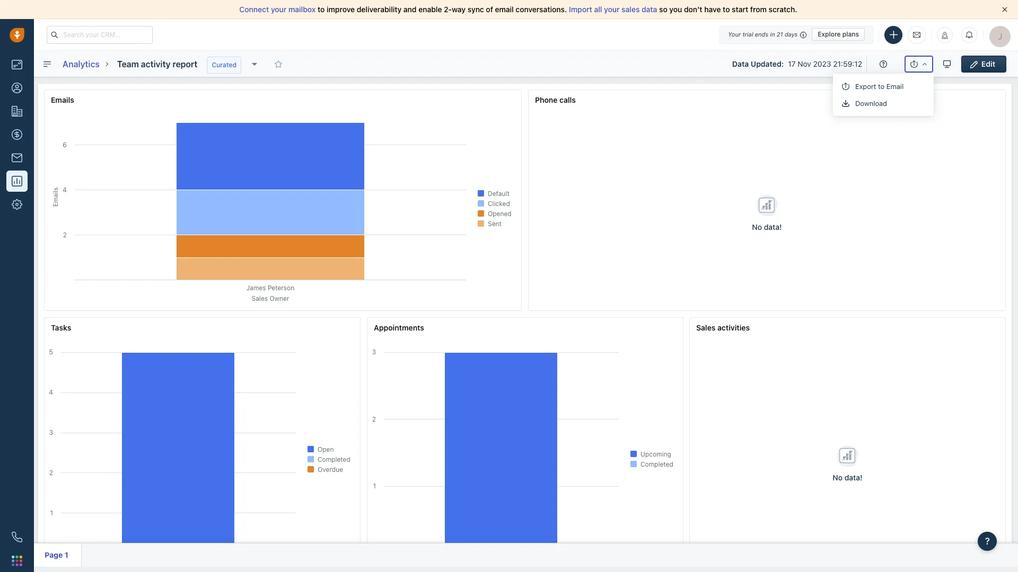 Task type: locate. For each thing, give the bounding box(es) containing it.
from
[[750, 5, 767, 14]]

phone image
[[12, 532, 22, 543]]

your right all
[[604, 5, 620, 14]]

connect your mailbox to improve deliverability and enable 2-way sync of email conversations. import all your sales data so you don't have to start from scratch.
[[239, 5, 797, 14]]

0 horizontal spatial your
[[271, 5, 287, 14]]

trial
[[742, 31, 753, 38]]

and
[[403, 5, 417, 14]]

21
[[777, 31, 783, 38]]

your
[[271, 5, 287, 14], [604, 5, 620, 14]]

freshworks switcher image
[[12, 556, 22, 567]]

mailbox
[[288, 5, 316, 14]]

in
[[770, 31, 775, 38]]

1 horizontal spatial your
[[604, 5, 620, 14]]

1 horizontal spatial to
[[723, 5, 730, 14]]

0 horizontal spatial to
[[318, 5, 325, 14]]

connect your mailbox link
[[239, 5, 318, 14]]

to
[[318, 5, 325, 14], [723, 5, 730, 14]]

email
[[495, 5, 514, 14]]

to left the start
[[723, 5, 730, 14]]

phone element
[[6, 527, 28, 548]]

way
[[452, 5, 466, 14]]

don't
[[684, 5, 702, 14]]

explore plans link
[[812, 28, 865, 41]]

to right mailbox
[[318, 5, 325, 14]]

2-
[[444, 5, 452, 14]]

your left mailbox
[[271, 5, 287, 14]]

explore
[[818, 30, 841, 38]]

data
[[642, 5, 657, 14]]

your trial ends in 21 days
[[728, 31, 798, 38]]

enable
[[418, 5, 442, 14]]

import
[[569, 5, 592, 14]]

have
[[704, 5, 721, 14]]

of
[[486, 5, 493, 14]]

Search your CRM... text field
[[47, 26, 153, 44]]



Task type: vqa. For each thing, say whether or not it's contained in the screenshot.
2nd to from the left
yes



Task type: describe. For each thing, give the bounding box(es) containing it.
days
[[785, 31, 798, 38]]

you
[[669, 5, 682, 14]]

2 your from the left
[[604, 5, 620, 14]]

deliverability
[[357, 5, 402, 14]]

all
[[594, 5, 602, 14]]

scratch.
[[769, 5, 797, 14]]

1 your from the left
[[271, 5, 287, 14]]

connect
[[239, 5, 269, 14]]

import all your sales data link
[[569, 5, 659, 14]]

sales
[[622, 5, 640, 14]]

ends
[[755, 31, 768, 38]]

so
[[659, 5, 667, 14]]

send email image
[[913, 30, 920, 39]]

your
[[728, 31, 741, 38]]

conversations.
[[516, 5, 567, 14]]

explore plans
[[818, 30, 859, 38]]

sync
[[468, 5, 484, 14]]

close image
[[1002, 7, 1007, 12]]

start
[[732, 5, 748, 14]]

what's new image
[[941, 32, 949, 39]]

improve
[[327, 5, 355, 14]]

2 to from the left
[[723, 5, 730, 14]]

plans
[[842, 30, 859, 38]]

1 to from the left
[[318, 5, 325, 14]]



